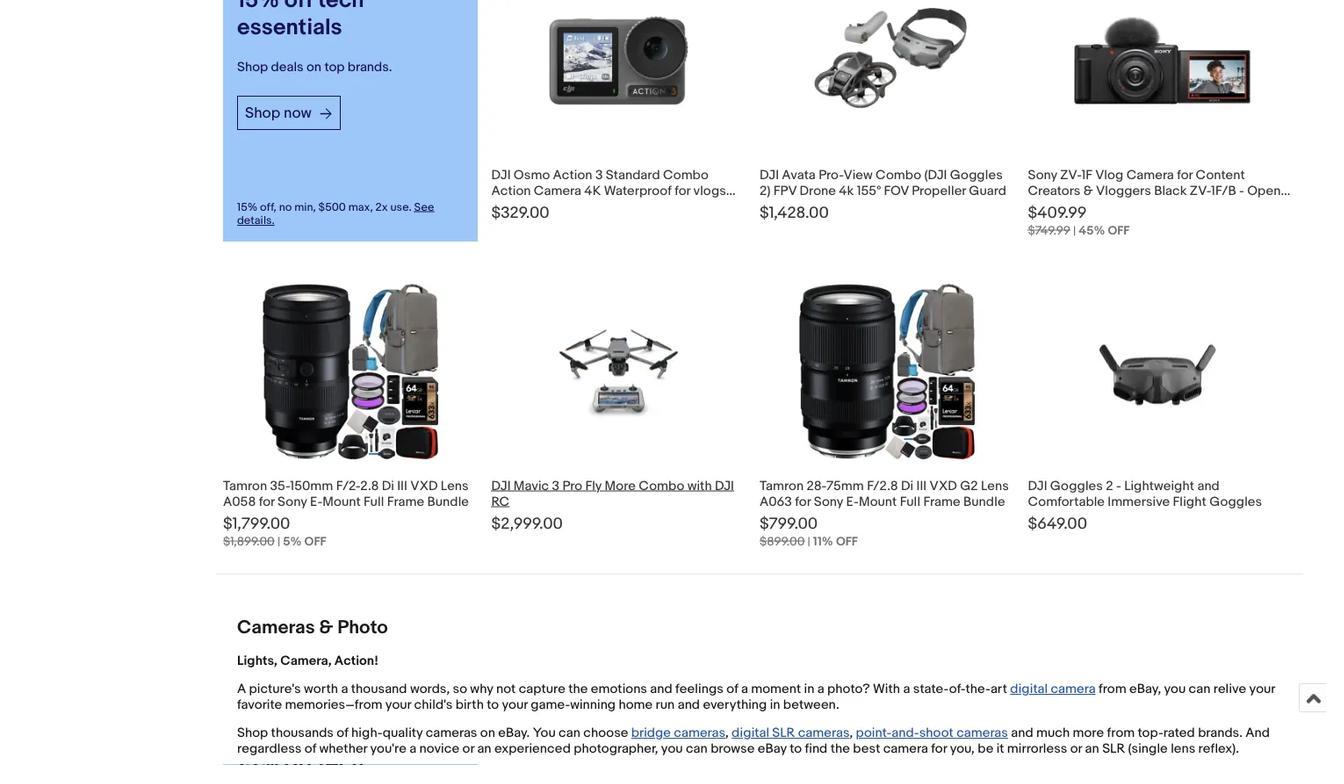 Task type: describe. For each thing, give the bounding box(es) containing it.
words,
[[410, 681, 450, 697]]

and
[[1246, 725, 1270, 741]]

photo?
[[828, 681, 870, 697]]

0 vertical spatial brands.
[[348, 59, 392, 75]]

vlog
[[1096, 167, 1124, 183]]

capture
[[519, 681, 566, 697]]

immersive
[[1108, 494, 1170, 510]]

vxd inside tamron 28-75mm f/2.8 di iii vxd g2 lens a063 for sony e-mount full frame bundle $799.00 $899.00 | 11% off
[[930, 478, 957, 494]]

a picture's worth a thousand words, so why not capture the emotions and feelings of a moment in a photo? with a state-of-the-art digital camera
[[237, 681, 1096, 697]]

a inside and much more from top-rated brands. and regardless of whether you're a novice or an experienced photographer, you can browse ebay to find the best camera for you, be it mirrorless or an slr (single lens reflex).
[[410, 741, 417, 757]]

quality
[[383, 725, 423, 741]]

and inside from ebay, you can relive your favorite memories—from your child's birth to your game-winning home run and everything in between.
[[678, 697, 700, 713]]

0 horizontal spatial the
[[569, 681, 588, 697]]

2.8
[[360, 478, 379, 494]]

find
[[805, 741, 828, 757]]

vloggers
[[1096, 183, 1152, 199]]

shop now link
[[237, 96, 341, 130]]

goggles inside dji avata pro-view combo (dji goggles 2) fpv drone 4k 155° fov propeller guard $1,428.00
[[950, 167, 1003, 183]]

dji avata pro-view combo (dji goggles 2) fpv drone 4k 155° fov propeller guard image
[[800, 0, 975, 149]]

11%
[[813, 534, 834, 549]]

why
[[470, 681, 493, 697]]

brands. inside and much more from top-rated brands. and regardless of whether you're a novice or an experienced photographer, you can browse ebay to find the best camera for you, be it mirrorless or an slr (single lens reflex).
[[1198, 725, 1243, 741]]

picture's
[[249, 681, 301, 697]]

can inside from ebay, you can relive your favorite memories—from your child's birth to your game-winning home run and everything in between.
[[1189, 681, 1211, 697]]

you inside and much more from top-rated brands. and regardless of whether you're a novice or an experienced photographer, you can browse ebay to find the best camera for you, be it mirrorless or an slr (single lens reflex).
[[661, 741, 683, 757]]

lightweight
[[1125, 478, 1195, 494]]

now
[[284, 104, 312, 122]]

$749.99
[[1028, 223, 1071, 238]]

shop for shop now
[[245, 104, 280, 122]]

and left feelings
[[650, 681, 673, 697]]

creators
[[1028, 183, 1081, 199]]

from ebay, you can relive your favorite memories—from your child's birth to your game-winning home run and everything in between.
[[237, 681, 1276, 713]]

e- for $1,799.00
[[310, 494, 323, 510]]

and inside and much more from top-rated brands. and regardless of whether you're a novice or an experienced photographer, you can browse ebay to find the best camera for you, be it mirrorless or an slr (single lens reflex).
[[1011, 725, 1034, 741]]

see
[[414, 200, 434, 214]]

15% off tech essentials shop deals on top brands. element
[[216, 0, 1304, 574]]

flight
[[1173, 494, 1207, 510]]

4k
[[585, 183, 601, 199]]

1 horizontal spatial in
[[804, 681, 815, 697]]

a
[[237, 681, 246, 697]]

the-
[[966, 681, 991, 697]]

of-
[[949, 681, 966, 697]]

$899.00 text field
[[760, 534, 805, 549]]

no
[[279, 200, 292, 214]]

to inside and much more from top-rated brands. and regardless of whether you're a novice or an experienced photographer, you can browse ebay to find the best camera for you, be it mirrorless or an slr (single lens reflex).
[[790, 741, 802, 757]]

2 horizontal spatial your
[[1250, 681, 1276, 697]]

use.
[[390, 200, 412, 214]]

thousands
[[271, 725, 334, 741]]

off for $1,799.00
[[304, 534, 326, 549]]

- inside 'sony zv-1f vlog camera for content creators & vloggers black zv-1f/b - open box'
[[1240, 183, 1245, 199]]

dji osmo action 3 standard  combo action camera 4k waterproof for vlogs youtube image
[[531, 0, 707, 149]]

off
[[284, 0, 313, 14]]

g2
[[960, 478, 978, 494]]

camera,
[[280, 653, 332, 669]]

vxd inside tamron 35-150mm f/2-2.8 di iii vxd lens a058 for sony e-mount full frame bundle $1,799.00 $1,899.00 | 5% off
[[410, 478, 438, 494]]

iii inside tamron 35-150mm f/2-2.8 di iii vxd lens a058 for sony e-mount full frame bundle $1,799.00 $1,899.00 | 5% off
[[397, 478, 408, 494]]

full for $799.00
[[900, 494, 921, 510]]

point-
[[856, 725, 892, 741]]

so
[[453, 681, 467, 697]]

of inside and much more from top-rated brands. and regardless of whether you're a novice or an experienced photographer, you can browse ebay to find the best camera for you, be it mirrorless or an slr (single lens reflex).
[[305, 741, 316, 757]]

it
[[997, 741, 1005, 757]]

f/2-
[[336, 478, 360, 494]]

1 horizontal spatial zv-
[[1190, 183, 1212, 199]]

much
[[1037, 725, 1070, 741]]

guard
[[969, 183, 1007, 199]]

and inside the dji goggles 2 - lightweight and comfortable immersive flight goggles $649.00
[[1198, 478, 1220, 494]]

15% off tech essentials
[[237, 0, 364, 41]]

vlogs
[[694, 183, 726, 199]]

tamron 35-150mm f/2-2.8 di iii vxd lens a058 for sony e-mount full frame bundle $1,799.00 $1,899.00 | 5% off
[[223, 478, 469, 549]]

top
[[325, 59, 345, 75]]

dji for for
[[492, 167, 511, 183]]

deals
[[271, 59, 304, 75]]

150mm
[[290, 478, 333, 494]]

2 an from the left
[[1086, 741, 1100, 757]]

$409.99 $749.99 | 45% off
[[1028, 204, 1130, 238]]

1 or from the left
[[463, 741, 474, 757]]

camera inside and much more from top-rated brands. and regardless of whether you're a novice or an experienced photographer, you can browse ebay to find the best camera for you, be it mirrorless or an slr (single lens reflex).
[[884, 741, 928, 757]]

off for $799.00
[[836, 534, 858, 549]]

experienced
[[495, 741, 571, 757]]

ebay.
[[498, 725, 530, 741]]

0 horizontal spatial on
[[307, 59, 322, 75]]

mount for $799.00
[[859, 494, 897, 510]]

full for $1,799.00
[[364, 494, 384, 510]]

everything
[[703, 697, 767, 713]]

1 horizontal spatial action
[[553, 167, 593, 183]]

relive
[[1214, 681, 1247, 697]]

(dji
[[925, 167, 947, 183]]

photo
[[338, 616, 388, 639]]

camera inside dji osmo action 3 standard  combo action camera 4k waterproof for vlogs youtube
[[534, 183, 582, 199]]

shop thousands of high-quality cameras on ebay. you can choose bridge cameras , digital slr cameras , point-and-shoot cameras
[[237, 725, 1008, 741]]

more
[[605, 478, 636, 494]]

to inside from ebay, you can relive your favorite memories—from your child's birth to your game-winning home run and everything in between.
[[487, 697, 499, 713]]

bridge
[[632, 725, 671, 741]]

1 horizontal spatial goggles
[[1051, 478, 1103, 494]]

view
[[844, 167, 873, 183]]

3 inside dji mavic 3 pro fly more combo with dji rc $2,999.00
[[552, 478, 560, 494]]

top-
[[1138, 725, 1164, 741]]

for for tamron 35-150mm f/2-2.8 di iii vxd lens a058 for sony e-mount full frame bundle $1,799.00 $1,899.00 | 5% off
[[259, 494, 275, 510]]

state-
[[913, 681, 949, 697]]

off inside $409.99 $749.99 | 45% off
[[1108, 223, 1130, 238]]

action!
[[335, 653, 378, 669]]

rated
[[1164, 725, 1195, 741]]

bridge cameras link
[[632, 725, 726, 741]]

75mm
[[827, 478, 864, 494]]

- inside the dji goggles 2 - lightweight and comfortable immersive flight goggles $649.00
[[1117, 478, 1122, 494]]

$329.00
[[492, 204, 550, 223]]

choose
[[584, 725, 629, 741]]

tech
[[318, 0, 364, 14]]

dji mavic 3 pro fly more combo with dji rc image
[[520, 316, 718, 428]]

content
[[1196, 167, 1245, 183]]

tamron 35-150mm f/2-2.8 di iii vxd lens a058 for sony e-mount full frame bundle image
[[263, 284, 438, 460]]

combo inside dji mavic 3 pro fly more combo with dji rc $2,999.00
[[639, 478, 685, 494]]

$2,999.00
[[492, 515, 563, 534]]

camera inside 'sony zv-1f vlog camera for content creators & vloggers black zv-1f/b - open box'
[[1127, 167, 1174, 183]]

$1,899.00 text field
[[223, 534, 275, 549]]

0 horizontal spatial digital
[[732, 725, 770, 741]]

lens
[[1171, 741, 1196, 757]]

slr inside and much more from top-rated brands. and regardless of whether you're a novice or an experienced photographer, you can browse ebay to find the best camera for you, be it mirrorless or an slr (single lens reflex).
[[1103, 741, 1126, 757]]

$1,428.00
[[760, 204, 829, 223]]

tamron 28-75mm f/2.8 di iii vxd g2 lens a063 for sony e-mount full frame bundle image
[[800, 284, 975, 460]]

open
[[1248, 183, 1281, 199]]

$749.99 text field
[[1028, 223, 1071, 238]]

15% for 15% off tech essentials
[[237, 0, 279, 14]]

lights, camera, action!
[[237, 653, 378, 669]]

shop deals on top brands.
[[237, 59, 392, 75]]

e- for $799.00
[[846, 494, 859, 510]]

a058
[[223, 494, 256, 510]]

dji mavic 3 pro fly more combo with dji rc $2,999.00
[[492, 478, 734, 534]]

in inside from ebay, you can relive your favorite memories—from your child's birth to your game-winning home run and everything in between.
[[770, 697, 781, 713]]

for for dji osmo action 3 standard  combo action camera 4k waterproof for vlogs youtube
[[675, 183, 691, 199]]

you inside from ebay, you can relive your favorite memories—from your child's birth to your game-winning home run and everything in between.
[[1165, 681, 1186, 697]]

black
[[1155, 183, 1187, 199]]

regardless
[[237, 741, 302, 757]]

di inside tamron 35-150mm f/2-2.8 di iii vxd lens a058 for sony e-mount full frame bundle $1,799.00 $1,899.00 | 5% off
[[382, 478, 394, 494]]

ebay,
[[1130, 681, 1162, 697]]



Task type: locate. For each thing, give the bounding box(es) containing it.
1 vertical spatial from
[[1107, 725, 1135, 741]]

| left 5%
[[278, 534, 280, 549]]

brands. right top
[[348, 59, 392, 75]]

1 horizontal spatial ,
[[850, 725, 853, 741]]

propeller
[[912, 183, 966, 199]]

camera right best
[[884, 741, 928, 757]]

1 horizontal spatial bundle
[[964, 494, 1006, 510]]

1 an from the left
[[477, 741, 492, 757]]

min,
[[294, 200, 316, 214]]

of right feelings
[[727, 681, 739, 697]]

avata
[[782, 167, 816, 183]]

0 horizontal spatial camera
[[534, 183, 582, 199]]

off right 45%
[[1108, 223, 1130, 238]]

0 vertical spatial digital
[[1010, 681, 1048, 697]]

1 horizontal spatial to
[[790, 741, 802, 757]]

1 vertical spatial to
[[790, 741, 802, 757]]

goggles left the 2 in the bottom of the page
[[1051, 478, 1103, 494]]

1 horizontal spatial slr
[[1103, 741, 1126, 757]]

bundle inside tamron 35-150mm f/2-2.8 di iii vxd lens a058 for sony e-mount full frame bundle $1,799.00 $1,899.00 | 5% off
[[427, 494, 469, 510]]

1 vertical spatial camera
[[884, 741, 928, 757]]

1 vertical spatial brands.
[[1198, 725, 1243, 741]]

mount for $1,799.00
[[323, 494, 361, 510]]

cameras down between.
[[798, 725, 850, 741]]

for inside tamron 35-150mm f/2-2.8 di iii vxd lens a058 for sony e-mount full frame bundle $1,799.00 $1,899.00 | 5% off
[[259, 494, 275, 510]]

di inside tamron 28-75mm f/2.8 di iii vxd g2 lens a063 for sony e-mount full frame bundle $799.00 $899.00 | 11% off
[[901, 478, 914, 494]]

& left vlog
[[1084, 183, 1094, 199]]

on left ebay.
[[480, 725, 495, 741]]

action right osmo
[[553, 167, 593, 183]]

1 horizontal spatial -
[[1240, 183, 1245, 199]]

1 vertical spatial 3
[[552, 478, 560, 494]]

1 vertical spatial 15%
[[237, 200, 258, 214]]

a right the worth
[[341, 681, 348, 697]]

camera right vlog
[[1127, 167, 1174, 183]]

dji right the 'with'
[[715, 478, 734, 494]]

0 vertical spatial you
[[1165, 681, 1186, 697]]

0 horizontal spatial 3
[[552, 478, 560, 494]]

sony for $799.00
[[814, 494, 844, 510]]

see details. link
[[237, 200, 434, 228]]

drone
[[800, 183, 836, 199]]

slr left find
[[773, 725, 795, 741]]

1 vertical spatial &
[[319, 616, 333, 639]]

0 vertical spatial shop
[[237, 59, 268, 75]]

to
[[487, 697, 499, 713], [790, 741, 802, 757]]

can right "you"
[[559, 725, 581, 741]]

combo left '(dji'
[[876, 167, 922, 183]]

1 vertical spatial digital
[[732, 725, 770, 741]]

di right "f/2.8"
[[901, 478, 914, 494]]

2 horizontal spatial goggles
[[1210, 494, 1263, 510]]

frame inside tamron 28-75mm f/2.8 di iii vxd g2 lens a063 for sony e-mount full frame bundle $799.00 $899.00 | 11% off
[[924, 494, 961, 510]]

mavic
[[514, 478, 549, 494]]

5%
[[283, 534, 302, 549]]

favorite
[[237, 697, 282, 713]]

on left top
[[307, 59, 322, 75]]

1 , from the left
[[726, 725, 729, 741]]

0 horizontal spatial |
[[278, 534, 280, 549]]

and-
[[892, 725, 920, 741]]

e- inside tamron 35-150mm f/2-2.8 di iii vxd lens a058 for sony e-mount full frame bundle $1,799.00 $1,899.00 | 5% off
[[310, 494, 323, 510]]

can inside and much more from top-rated brands. and regardless of whether you're a novice or an experienced photographer, you can browse ebay to find the best camera for you, be it mirrorless or an slr (single lens reflex).
[[686, 741, 708, 757]]

tamron for $799.00
[[760, 478, 804, 494]]

for left content
[[1177, 167, 1193, 183]]

tamron left 28-
[[760, 478, 804, 494]]

or right novice
[[463, 741, 474, 757]]

2 full from the left
[[900, 494, 921, 510]]

1 e- from the left
[[310, 494, 323, 510]]

0 vertical spatial 15%
[[237, 0, 279, 14]]

| inside $409.99 $749.99 | 45% off
[[1074, 223, 1076, 238]]

action
[[553, 167, 593, 183], [492, 183, 531, 199]]

thousand
[[351, 681, 407, 697]]

of left whether
[[305, 741, 316, 757]]

0 horizontal spatial can
[[559, 725, 581, 741]]

1 horizontal spatial off
[[836, 534, 858, 549]]

browse
[[711, 741, 755, 757]]

moment
[[751, 681, 801, 697]]

comfortable
[[1028, 494, 1105, 510]]

you right ebay, on the bottom
[[1165, 681, 1186, 697]]

0 horizontal spatial tamron
[[223, 478, 267, 494]]

0 horizontal spatial you
[[661, 741, 683, 757]]

mount inside tamron 28-75mm f/2.8 di iii vxd g2 lens a063 for sony e-mount full frame bundle $799.00 $899.00 | 11% off
[[859, 494, 897, 510]]

lens for $799.00
[[981, 478, 1009, 494]]

dji left mavic
[[492, 478, 511, 494]]

tamron 28-75mm f/2.8 di iii vxd g2 lens a063 for sony e-mount full frame bundle $799.00 $899.00 | 11% off
[[760, 478, 1009, 549]]

15% for 15% off, no min, $500 max, 2x use.
[[237, 200, 258, 214]]

15% left off,
[[237, 200, 258, 214]]

1 vertical spatial on
[[480, 725, 495, 741]]

- right 1f/b
[[1240, 183, 1245, 199]]

dji goggles 2 - lightweight and comfortable immersive flight goggles $649.00
[[1028, 478, 1263, 534]]

lens for $1,799.00
[[441, 478, 469, 494]]

3
[[596, 167, 603, 183], [552, 478, 560, 494]]

goggles right flight
[[1210, 494, 1263, 510]]

0 horizontal spatial iii
[[397, 478, 408, 494]]

tamron inside tamron 35-150mm f/2-2.8 di iii vxd lens a058 for sony e-mount full frame bundle $1,799.00 $1,899.00 | 5% off
[[223, 478, 267, 494]]

can left relive
[[1189, 681, 1211, 697]]

an left ebay.
[[477, 741, 492, 757]]

you,
[[950, 741, 975, 757]]

2 e- from the left
[[846, 494, 859, 510]]

1 horizontal spatial you
[[1165, 681, 1186, 697]]

2 tamron from the left
[[760, 478, 804, 494]]

a right you're
[[410, 741, 417, 757]]

dji
[[492, 167, 511, 183], [760, 167, 779, 183], [492, 478, 511, 494], [715, 478, 734, 494], [1028, 478, 1048, 494]]

for for tamron 28-75mm f/2.8 di iii vxd g2 lens a063 for sony e-mount full frame bundle $799.00 $899.00 | 11% off
[[795, 494, 811, 510]]

45%
[[1079, 223, 1106, 238]]

dji for 4k
[[760, 167, 779, 183]]

be
[[978, 741, 994, 757]]

2 mount from the left
[[859, 494, 897, 510]]

combo inside dji osmo action 3 standard  combo action camera 4k waterproof for vlogs youtube
[[663, 167, 709, 183]]

& left photo
[[319, 616, 333, 639]]

0 horizontal spatial or
[[463, 741, 474, 757]]

0 horizontal spatial in
[[770, 697, 781, 713]]

1 horizontal spatial di
[[901, 478, 914, 494]]

| left 11%
[[808, 534, 811, 549]]

from left top-
[[1107, 725, 1135, 741]]

camera up more
[[1051, 681, 1096, 697]]

1 horizontal spatial |
[[808, 534, 811, 549]]

1 tamron from the left
[[223, 478, 267, 494]]

your up ebay.
[[502, 697, 528, 713]]

from inside and much more from top-rated brands. and regardless of whether you're a novice or an experienced photographer, you can browse ebay to find the best camera for you, be it mirrorless or an slr (single lens reflex).
[[1107, 725, 1135, 741]]

full right "f/2.8"
[[900, 494, 921, 510]]

off right 11%
[[836, 534, 858, 549]]

1 horizontal spatial full
[[900, 494, 921, 510]]

lens left rc
[[441, 478, 469, 494]]

,
[[726, 725, 729, 741], [850, 725, 853, 741]]

off,
[[260, 200, 277, 214]]

mount inside tamron 35-150mm f/2-2.8 di iii vxd lens a058 for sony e-mount full frame bundle $1,799.00 $1,899.00 | 5% off
[[323, 494, 361, 510]]

f/2.8
[[867, 478, 898, 494]]

can left browse
[[686, 741, 708, 757]]

0 horizontal spatial di
[[382, 478, 394, 494]]

digital right "art"
[[1010, 681, 1048, 697]]

the
[[569, 681, 588, 697], [831, 741, 850, 757]]

frame inside tamron 35-150mm f/2-2.8 di iii vxd lens a058 for sony e-mount full frame bundle $1,799.00 $1,899.00 | 5% off
[[387, 494, 424, 510]]

digital slr cameras link
[[732, 725, 850, 741]]

home
[[619, 697, 653, 713]]

1 horizontal spatial camera
[[1051, 681, 1096, 697]]

- right the 2 in the bottom of the page
[[1117, 478, 1122, 494]]

2 iii from the left
[[917, 478, 927, 494]]

off right 5%
[[304, 534, 326, 549]]

$500
[[319, 200, 346, 214]]

1 horizontal spatial mount
[[859, 494, 897, 510]]

bundle for $799.00
[[964, 494, 1006, 510]]

0 horizontal spatial your
[[386, 697, 411, 713]]

best
[[853, 741, 881, 757]]

1 horizontal spatial brands.
[[1198, 725, 1243, 741]]

in right moment
[[804, 681, 815, 697]]

2 horizontal spatial off
[[1108, 223, 1130, 238]]

frame right the 2.8
[[387, 494, 424, 510]]

full right f/2-
[[364, 494, 384, 510]]

iii inside tamron 28-75mm f/2.8 di iii vxd g2 lens a063 for sony e-mount full frame bundle $799.00 $899.00 | 11% off
[[917, 478, 927, 494]]

lens inside tamron 28-75mm f/2.8 di iii vxd g2 lens a063 for sony e-mount full frame bundle $799.00 $899.00 | 11% off
[[981, 478, 1009, 494]]

2 or from the left
[[1071, 741, 1083, 757]]

1 horizontal spatial vxd
[[930, 478, 957, 494]]

$1,799.00
[[223, 515, 290, 534]]

a left moment
[[741, 681, 748, 697]]

1 horizontal spatial an
[[1086, 741, 1100, 757]]

tamron inside tamron 28-75mm f/2.8 di iii vxd g2 lens a063 for sony e-mount full frame bundle $799.00 $899.00 | 11% off
[[760, 478, 804, 494]]

2 bundle from the left
[[964, 494, 1006, 510]]

your right relive
[[1250, 681, 1276, 697]]

of left high-
[[337, 725, 349, 741]]

for inside tamron 28-75mm f/2.8 di iii vxd g2 lens a063 for sony e-mount full frame bundle $799.00 $899.00 | 11% off
[[795, 494, 811, 510]]

0 horizontal spatial to
[[487, 697, 499, 713]]

for
[[1177, 167, 1193, 183], [675, 183, 691, 199], [259, 494, 275, 510], [795, 494, 811, 510], [931, 741, 947, 757]]

0 horizontal spatial brands.
[[348, 59, 392, 75]]

more
[[1073, 725, 1104, 741]]

dji osmo action 3 standard  combo action camera 4k waterproof for vlogs youtube
[[492, 167, 726, 215]]

dji inside dji avata pro-view combo (dji goggles 2) fpv drone 4k 155° fov propeller guard $1,428.00
[[760, 167, 779, 183]]

camera left 4k
[[534, 183, 582, 199]]

slr left the (single
[[1103, 741, 1126, 757]]

(single
[[1129, 741, 1168, 757]]

dji inside dji osmo action 3 standard  combo action camera 4k waterproof for vlogs youtube
[[492, 167, 511, 183]]

in up digital slr cameras link at the right bottom of the page
[[770, 697, 781, 713]]

2 horizontal spatial of
[[727, 681, 739, 697]]

0 horizontal spatial of
[[305, 741, 316, 757]]

1f/b
[[1212, 183, 1237, 199]]

shop now
[[245, 104, 312, 122]]

0 vertical spatial 3
[[596, 167, 603, 183]]

1 horizontal spatial iii
[[917, 478, 927, 494]]

for left vlogs
[[675, 183, 691, 199]]

sony inside 'sony zv-1f vlog camera for content creators & vloggers black zv-1f/b - open box'
[[1028, 167, 1058, 183]]

0 vertical spatial on
[[307, 59, 322, 75]]

tamron left 35-
[[223, 478, 267, 494]]

sony up 5%
[[278, 494, 307, 510]]

with
[[873, 681, 901, 697]]

from inside from ebay, you can relive your favorite memories—from your child's birth to your game-winning home run and everything in between.
[[1099, 681, 1127, 697]]

dji avata pro-view combo (dji goggles 2) fpv drone 4k 155° fov propeller guard $1,428.00
[[760, 167, 1007, 223]]

sony up 11%
[[814, 494, 844, 510]]

zv- right black
[[1190, 183, 1212, 199]]

0 horizontal spatial frame
[[387, 494, 424, 510]]

2 cameras from the left
[[674, 725, 726, 741]]

shop left the now
[[245, 104, 280, 122]]

with
[[688, 478, 712, 494]]

, left best
[[850, 725, 853, 741]]

for inside 'sony zv-1f vlog camera for content creators & vloggers black zv-1f/b - open box'
[[1177, 167, 1193, 183]]

rc
[[492, 494, 510, 510]]

combo inside dji avata pro-view combo (dji goggles 2) fpv drone 4k 155° fov propeller guard $1,428.00
[[876, 167, 922, 183]]

dji for $2,999.00
[[492, 478, 511, 494]]

di right the 2.8
[[382, 478, 394, 494]]

lens inside tamron 35-150mm f/2-2.8 di iii vxd lens a058 for sony e-mount full frame bundle $1,799.00 $1,899.00 | 5% off
[[441, 478, 469, 494]]

full inside tamron 35-150mm f/2-2.8 di iii vxd lens a058 for sony e-mount full frame bundle $1,799.00 $1,899.00 | 5% off
[[364, 494, 384, 510]]

shop left deals
[[237, 59, 268, 75]]

and much more from top-rated brands. and regardless of whether you're a novice or an experienced photographer, you can browse ebay to find the best camera for you, be it mirrorless or an slr (single lens reflex).
[[237, 725, 1270, 757]]

e- left "f/2.8"
[[846, 494, 859, 510]]

off inside tamron 35-150mm f/2-2.8 di iii vxd lens a058 for sony e-mount full frame bundle $1,799.00 $1,899.00 | 5% off
[[304, 534, 326, 549]]

0 horizontal spatial slr
[[773, 725, 795, 741]]

| for $1,799.00
[[278, 534, 280, 549]]

sony
[[1028, 167, 1058, 183], [278, 494, 307, 510], [814, 494, 844, 510]]

1 horizontal spatial digital
[[1010, 681, 1048, 697]]

|
[[1074, 223, 1076, 238], [278, 534, 280, 549], [808, 534, 811, 549]]

1 horizontal spatial or
[[1071, 741, 1083, 757]]

2 di from the left
[[901, 478, 914, 494]]

goggles right '(dji'
[[950, 167, 1003, 183]]

1 horizontal spatial 3
[[596, 167, 603, 183]]

0 vertical spatial to
[[487, 697, 499, 713]]

brands. left and
[[1198, 725, 1243, 741]]

0 horizontal spatial full
[[364, 494, 384, 510]]

0 horizontal spatial lens
[[441, 478, 469, 494]]

frame for $799.00
[[924, 494, 961, 510]]

osmo
[[514, 167, 550, 183]]

2 lens from the left
[[981, 478, 1009, 494]]

1 vxd from the left
[[410, 478, 438, 494]]

winning
[[570, 697, 616, 713]]

0 horizontal spatial action
[[492, 183, 531, 199]]

dji left osmo
[[492, 167, 511, 183]]

essentials
[[237, 14, 342, 41]]

ebay
[[758, 741, 787, 757]]

| inside tamron 35-150mm f/2-2.8 di iii vxd lens a058 for sony e-mount full frame bundle $1,799.00 $1,899.00 | 5% off
[[278, 534, 280, 549]]

1 15% from the top
[[237, 0, 279, 14]]

1 frame from the left
[[387, 494, 424, 510]]

box
[[1028, 199, 1051, 215]]

0 horizontal spatial e-
[[310, 494, 323, 510]]

a
[[341, 681, 348, 697], [741, 681, 748, 697], [818, 681, 825, 697], [903, 681, 910, 697], [410, 741, 417, 757]]

sony zv-1f vlog camera for content creators & vloggers black zv-1f/b - open box image
[[1075, 0, 1250, 149]]

1 horizontal spatial on
[[480, 725, 495, 741]]

15% left off
[[237, 0, 279, 14]]

e-
[[310, 494, 323, 510], [846, 494, 859, 510]]

for up $799.00
[[795, 494, 811, 510]]

2 15% from the top
[[237, 200, 258, 214]]

0 horizontal spatial bundle
[[427, 494, 469, 510]]

or right much
[[1071, 741, 1083, 757]]

photographer,
[[574, 741, 658, 757]]

$799.00
[[760, 515, 818, 534]]

e- left f/2-
[[310, 494, 323, 510]]

zv- left vlog
[[1061, 167, 1082, 183]]

1 cameras from the left
[[426, 725, 477, 741]]

dji left "avata"
[[760, 167, 779, 183]]

pro-
[[819, 167, 844, 183]]

1 horizontal spatial lens
[[981, 478, 1009, 494]]

3 inside dji osmo action 3 standard  combo action camera 4k waterproof for vlogs youtube
[[596, 167, 603, 183]]

0 vertical spatial the
[[569, 681, 588, 697]]

sony inside tamron 35-150mm f/2-2.8 di iii vxd lens a058 for sony e-mount full frame bundle $1,799.00 $1,899.00 | 5% off
[[278, 494, 307, 510]]

dji for $649.00
[[1028, 478, 1048, 494]]

digital
[[1010, 681, 1048, 697], [732, 725, 770, 741]]

0 horizontal spatial -
[[1117, 478, 1122, 494]]

fpv
[[774, 183, 797, 199]]

3 left standard
[[596, 167, 603, 183]]

standard
[[606, 167, 660, 183]]

a right with
[[903, 681, 910, 697]]

1 di from the left
[[382, 478, 394, 494]]

brands.
[[348, 59, 392, 75], [1198, 725, 1243, 741]]

from left ebay, on the bottom
[[1099, 681, 1127, 697]]

15% inside 15% off tech essentials
[[237, 0, 279, 14]]

1 vertical spatial the
[[831, 741, 850, 757]]

pro
[[563, 478, 583, 494]]

1 bundle from the left
[[427, 494, 469, 510]]

2 horizontal spatial |
[[1074, 223, 1076, 238]]

novice
[[419, 741, 460, 757]]

3 cameras from the left
[[798, 725, 850, 741]]

2 frame from the left
[[924, 494, 961, 510]]

combo left the 'with'
[[639, 478, 685, 494]]

1 horizontal spatial camera
[[1127, 167, 1174, 183]]

the inside and much more from top-rated brands. and regardless of whether you're a novice or an experienced photographer, you can browse ebay to find the best camera for you, be it mirrorless or an slr (single lens reflex).
[[831, 741, 850, 757]]

lens right g2
[[981, 478, 1009, 494]]

cameras down the-
[[957, 725, 1008, 741]]

0 horizontal spatial ,
[[726, 725, 729, 741]]

and right lightweight
[[1198, 478, 1220, 494]]

sony for $1,799.00
[[278, 494, 307, 510]]

vxd left g2
[[930, 478, 957, 494]]

tamron for $1,799.00
[[223, 478, 267, 494]]

dji goggles 2 - lightweight and comfortable immersive flight goggles image
[[1064, 319, 1261, 425]]

for inside dji osmo action 3 standard  combo action camera 4k waterproof for vlogs youtube
[[675, 183, 691, 199]]

0 horizontal spatial an
[[477, 741, 492, 757]]

full inside tamron 28-75mm f/2.8 di iii vxd g2 lens a063 for sony e-mount full frame bundle $799.00 $899.00 | 11% off
[[900, 494, 921, 510]]

the right find
[[831, 741, 850, 757]]

and right it in the right of the page
[[1011, 725, 1034, 741]]

cameras down "child's"
[[426, 725, 477, 741]]

sony zv-1f vlog camera for content creators & vloggers black zv-1f/b - open box
[[1028, 167, 1281, 215]]

4 cameras from the left
[[957, 725, 1008, 741]]

1 horizontal spatial &
[[1084, 183, 1094, 199]]

1 iii from the left
[[397, 478, 408, 494]]

sony up "box"
[[1028, 167, 1058, 183]]

2 horizontal spatial can
[[1189, 681, 1211, 697]]

cameras down feelings
[[674, 725, 726, 741]]

1 mount from the left
[[323, 494, 361, 510]]

0 horizontal spatial sony
[[278, 494, 307, 510]]

to left find
[[790, 741, 802, 757]]

lens
[[441, 478, 469, 494], [981, 478, 1009, 494]]

goggles
[[950, 167, 1003, 183], [1051, 478, 1103, 494], [1210, 494, 1263, 510]]

0 horizontal spatial zv-
[[1061, 167, 1082, 183]]

2 horizontal spatial sony
[[1028, 167, 1058, 183]]

1 horizontal spatial your
[[502, 697, 528, 713]]

to right birth
[[487, 697, 499, 713]]

di
[[382, 478, 394, 494], [901, 478, 914, 494]]

| inside tamron 28-75mm f/2.8 di iii vxd g2 lens a063 for sony e-mount full frame bundle $799.00 $899.00 | 11% off
[[808, 534, 811, 549]]

for left you,
[[931, 741, 947, 757]]

dji up $649.00 at the bottom right of page
[[1028, 478, 1048, 494]]

1 vertical spatial shop
[[245, 104, 280, 122]]

2)
[[760, 183, 771, 199]]

1 horizontal spatial e-
[[846, 494, 859, 510]]

0 horizontal spatial goggles
[[950, 167, 1003, 183]]

1 horizontal spatial tamron
[[760, 478, 804, 494]]

0 vertical spatial camera
[[1051, 681, 1096, 697]]

2 vxd from the left
[[930, 478, 957, 494]]

0 horizontal spatial camera
[[884, 741, 928, 757]]

shoot
[[920, 725, 954, 741]]

iii right "f/2.8"
[[917, 478, 927, 494]]

shop for shop deals on top brands.
[[237, 59, 268, 75]]

1 horizontal spatial can
[[686, 741, 708, 757]]

off inside tamron 28-75mm f/2.8 di iii vxd g2 lens a063 for sony e-mount full frame bundle $799.00 $899.00 | 11% off
[[836, 534, 858, 549]]

0 vertical spatial &
[[1084, 183, 1094, 199]]

your up quality in the left of the page
[[386, 697, 411, 713]]

iii right the 2.8
[[397, 478, 408, 494]]

1 lens from the left
[[441, 478, 469, 494]]

bundle left rc
[[427, 494, 469, 510]]

0 vertical spatial from
[[1099, 681, 1127, 697]]

1 horizontal spatial frame
[[924, 494, 961, 510]]

sony inside tamron 28-75mm f/2.8 di iii vxd g2 lens a063 for sony e-mount full frame bundle $799.00 $899.00 | 11% off
[[814, 494, 844, 510]]

0 horizontal spatial vxd
[[410, 478, 438, 494]]

you down run
[[661, 741, 683, 757]]

for inside and much more from top-rated brands. and regardless of whether you're a novice or an experienced photographer, you can browse ebay to find the best camera for you, be it mirrorless or an slr (single lens reflex).
[[931, 741, 947, 757]]

155°
[[857, 183, 881, 199]]

an right much
[[1086, 741, 1100, 757]]

1 vertical spatial you
[[661, 741, 683, 757]]

, down everything
[[726, 725, 729, 741]]

and right run
[[678, 697, 700, 713]]

1 horizontal spatial sony
[[814, 494, 844, 510]]

0 horizontal spatial off
[[304, 534, 326, 549]]

2 vertical spatial shop
[[237, 725, 268, 741]]

shop down favorite
[[237, 725, 268, 741]]

worth
[[304, 681, 338, 697]]

a063
[[760, 494, 792, 510]]

vxd
[[410, 478, 438, 494], [930, 478, 957, 494]]

1 full from the left
[[364, 494, 384, 510]]

e- inside tamron 28-75mm f/2.8 di iii vxd g2 lens a063 for sony e-mount full frame bundle $799.00 $899.00 | 11% off
[[846, 494, 859, 510]]

you
[[533, 725, 556, 741]]

emotions
[[591, 681, 647, 697]]

bundle inside tamron 28-75mm f/2.8 di iii vxd g2 lens a063 for sony e-mount full frame bundle $799.00 $899.00 | 11% off
[[964, 494, 1006, 510]]

bundle for $1,799.00
[[427, 494, 469, 510]]

1 horizontal spatial the
[[831, 741, 850, 757]]

digital down everything
[[732, 725, 770, 741]]

and
[[1198, 478, 1220, 494], [650, 681, 673, 697], [678, 697, 700, 713], [1011, 725, 1034, 741]]

dji inside the dji goggles 2 - lightweight and comfortable immersive flight goggles $649.00
[[1028, 478, 1048, 494]]

frame for $1,799.00
[[387, 494, 424, 510]]

1 horizontal spatial of
[[337, 725, 349, 741]]

fov
[[884, 183, 909, 199]]

2 , from the left
[[850, 725, 853, 741]]

| for $799.00
[[808, 534, 811, 549]]

0 horizontal spatial mount
[[323, 494, 361, 510]]

a left "photo?"
[[818, 681, 825, 697]]

& inside 'sony zv-1f vlog camera for content creators & vloggers black zv-1f/b - open box'
[[1084, 183, 1094, 199]]

3 left pro
[[552, 478, 560, 494]]



Task type: vqa. For each thing, say whether or not it's contained in the screenshot.


